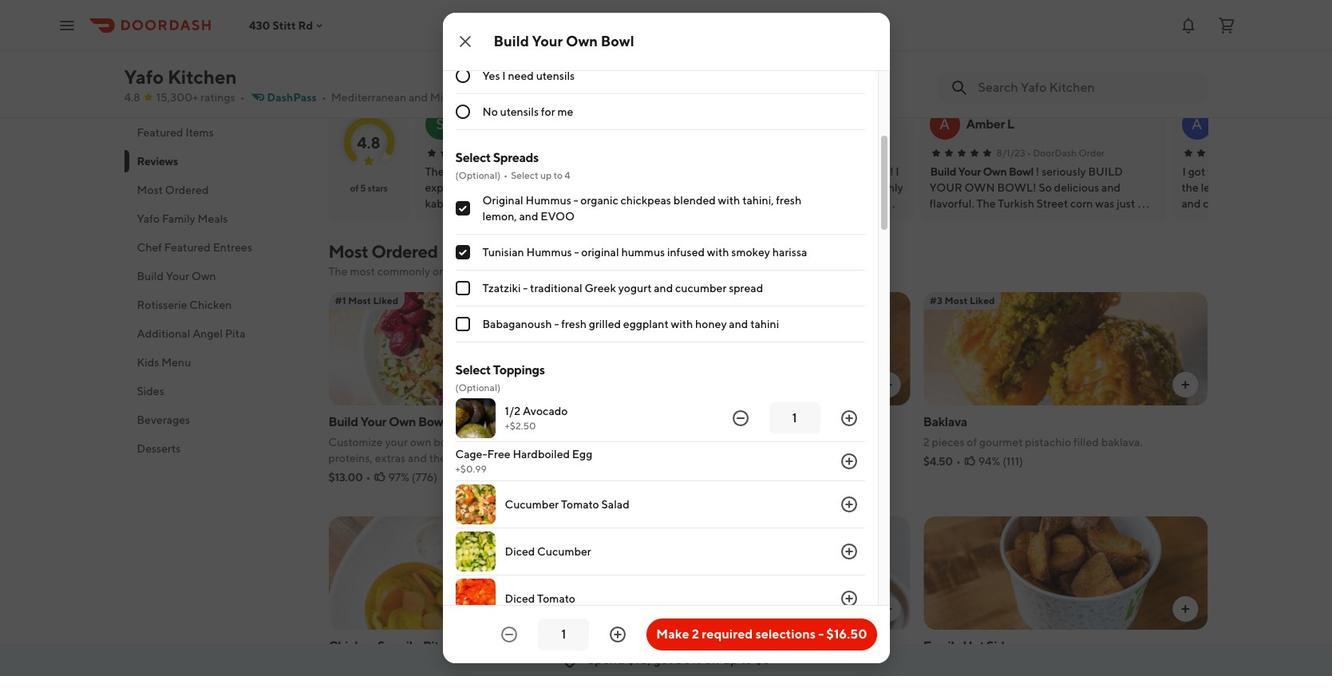 Task type: describe. For each thing, give the bounding box(es) containing it.
add item to cart image for family hot sides
[[1179, 603, 1192, 615]]

sauces!
[[455, 452, 493, 465]]

open menu image
[[57, 16, 77, 35]]

select inside the select toppings (optional)
[[455, 363, 491, 378]]

#2 most liked
[[632, 295, 698, 307]]

side.
[[856, 660, 879, 673]]

cage-free hardboiled egg +$0.99
[[455, 448, 592, 475]]

93% (43)
[[505, 9, 549, 22]]

• right 11/16/23
[[530, 147, 534, 159]]

traditional
[[530, 282, 582, 295]]

babaganoush - fresh grilled eggplant with honey and tahini
[[483, 318, 779, 331]]

$4.50
[[923, 455, 953, 468]]

ordered for most ordered
[[165, 184, 209, 196]]

0 horizontal spatial add item to cart image
[[584, 603, 597, 615]]

grilled
[[589, 318, 621, 331]]

pieces
[[932, 436, 965, 449]]

reviews for reviews
[[137, 155, 178, 168]]

evoo
[[541, 210, 575, 223]]

street
[[509, 91, 541, 104]]

current quantity is 1 number field for decrease quantity by 1 image
[[779, 410, 811, 427]]

own down 8/1/23
[[983, 165, 1007, 178]]

0 horizontal spatial of
[[350, 182, 359, 194]]

yafo for yafo kitchen
[[124, 65, 164, 88]]

0 vertical spatial cucumber
[[505, 498, 559, 511]]

increase quantity by 1 image for +$0.99
[[839, 452, 858, 471]]

141
[[417, 73, 432, 85]]

with inside the original hummus - organic chickpeas blended with tahini, fresh lemon, and evoo
[[718, 194, 740, 207]]

kids for menu
[[137, 356, 159, 369]]

Tunisian Hummus - original hummus infused with smokey harissa checkbox
[[455, 245, 470, 260]]

yafo family meals
[[137, 212, 228, 225]]

93%
[[505, 9, 526, 22]]

hummus for original
[[526, 194, 571, 207]]

no
[[483, 106, 498, 118]]

made,
[[722, 436, 753, 449]]

1 horizontal spatial build your own bowl
[[930, 165, 1034, 178]]

baklava
[[923, 414, 967, 429]]

chickpeas
[[621, 194, 671, 207]]

- down traditional
[[554, 318, 559, 331]]

l
[[1007, 117, 1014, 132]]

to for 4
[[554, 169, 563, 181]]

• right 8/1/23
[[1027, 147, 1031, 159]]

chicken spanikopita image
[[328, 516, 613, 630]]

scratch
[[683, 436, 720, 449]]

get
[[654, 652, 673, 667]]

yafo family meals button
[[124, 204, 309, 233]]

kids menu button
[[124, 348, 309, 377]]

decrease quantity by 1 image
[[731, 409, 750, 428]]

hot for family
[[963, 639, 984, 654]]

infused
[[667, 246, 705, 259]]

required
[[702, 627, 753, 642]]

1 horizontal spatial 4.8
[[357, 133, 381, 151]]

from
[[561, 265, 585, 278]]

3.4
[[587, 91, 602, 104]]

own
[[410, 436, 431, 449]]

1 vertical spatial ratings
[[201, 91, 235, 104]]

hummus for tunisian
[[526, 246, 572, 259]]

increase quantity by 1 image for cucumber tomato salad
[[839, 495, 858, 514]]

• doordash order for s
[[530, 147, 608, 159]]

tomato for cucumber
[[561, 498, 599, 511]]

liked for individual hot sides
[[672, 295, 698, 307]]

protein
[[796, 660, 832, 673]]

• inside reviews 15,300+ ratings • 141 public reviews
[[410, 73, 414, 85]]

Yes I need utensils radio
[[455, 69, 470, 83]]

bowl inside build your own bowl customize your own bowl!  choose your base, toppings, proteins, extras and then sauces!
[[418, 414, 447, 429]]

make 2 required selections - $16.50 button
[[647, 619, 877, 651]]

add item to cart image for kids entrée
[[882, 603, 895, 615]]

stitt
[[273, 19, 296, 32]]

kids entrée image
[[626, 516, 911, 630]]

organic
[[581, 194, 618, 207]]

1 vertical spatial cucumber
[[537, 545, 591, 558]]

harissa
[[773, 246, 807, 259]]

Item Search search field
[[978, 79, 1195, 97]]

(optional) for toppings
[[455, 382, 501, 394]]

yafo for yafo family meals
[[137, 212, 160, 225]]

1 your from the left
[[385, 436, 408, 449]]

free
[[487, 448, 511, 461]]

fresh inside the original hummus - organic chickpeas blended with tahini, fresh lemon, and evoo
[[776, 194, 802, 207]]

tahini
[[750, 318, 779, 331]]

(776)
[[412, 471, 438, 484]]

• right dashpass
[[322, 91, 326, 104]]

diced tomato
[[505, 592, 575, 605]]

baklava image
[[923, 292, 1208, 405]]

0 horizontal spatial 4.8
[[124, 91, 140, 104]]

8/1/23
[[997, 147, 1026, 159]]

your inside build your own bowl customize your own bowl!  choose your base, toppings, proteins, extras and then sauces!
[[360, 414, 386, 429]]

2 for pieces
[[923, 436, 930, 449]]

g
[[687, 116, 698, 133]]

97% (776)
[[388, 471, 438, 484]]

of inside baklava 2 pieces of gourmet pistachio filled baklava.
[[967, 436, 977, 449]]

• up featured items button
[[240, 91, 245, 104]]

$15,
[[627, 652, 651, 667]]

select spreads (optional) • select up to 4
[[455, 150, 570, 181]]

diced for diced cucumber
[[505, 545, 535, 558]]

baklava.
[[1101, 436, 1143, 449]]

$13.00
[[328, 471, 363, 484]]

need for you
[[497, 26, 526, 41]]

select down spreads
[[511, 169, 538, 181]]

notification bell image
[[1179, 16, 1198, 35]]

0 items, open order cart image
[[1217, 16, 1236, 35]]

$8
[[755, 652, 770, 667]]

+$0.99
[[455, 463, 487, 475]]

i
[[502, 70, 506, 82]]

and left tahini
[[729, 318, 748, 331]]

decrease quantity by 1 image
[[500, 625, 519, 644]]

doordash for a
[[1033, 147, 1077, 159]]

review
[[1087, 68, 1125, 81]]

• doordash order for a
[[1027, 147, 1105, 159]]

you inside do you need utensils? 'group'
[[474, 26, 495, 41]]

rd
[[298, 19, 313, 32]]

1 vertical spatial fresh
[[561, 318, 587, 331]]

order for s
[[582, 147, 608, 159]]

kids entrée kid sized entrée where you pick a protein and side.
[[626, 639, 879, 673]]

sized for kids
[[646, 660, 672, 673]]

#3
[[930, 295, 943, 307]]

kitchen
[[168, 65, 237, 88]]

customize
[[328, 436, 383, 449]]

most inside button
[[137, 184, 163, 196]]

original hummus - organic chickpeas blended with tahini, fresh lemon, and evoo
[[483, 194, 802, 223]]

mediterranean
[[331, 91, 406, 104]]

up for select
[[540, 169, 552, 181]]

- inside button
[[818, 627, 824, 642]]

reviews link
[[328, 49, 393, 69]]

select toppings group
[[455, 362, 865, 676]]

liked for baklava
[[970, 295, 995, 307]]

avocado
[[523, 405, 568, 418]]

#1 most liked
[[335, 295, 398, 307]]

rotisserie chicken
[[137, 299, 232, 311]]

smokey
[[731, 246, 770, 259]]

craveable,
[[626, 436, 681, 449]]

hardboiled
[[513, 448, 570, 461]]

most for #2 most liked
[[647, 295, 670, 307]]

blended
[[673, 194, 716, 207]]

- up from
[[574, 246, 579, 259]]

yogurt
[[618, 282, 652, 295]]

add item to cart image for sides
[[882, 378, 895, 391]]

tunisian hummus - original hummus infused with smokey harissa
[[483, 246, 807, 259]]

chicken spanikopita bite sized baked pitas stuffed with chicken, spinach,
[[328, 639, 608, 676]]

chicken,
[[503, 660, 546, 673]]

• inside select spreads (optional) • select up to 4
[[504, 169, 508, 181]]

and down '141'
[[409, 91, 428, 104]]

toppings
[[493, 363, 545, 378]]

add review button
[[1053, 61, 1135, 87]]

with left honey
[[671, 318, 693, 331]]

2 for required
[[692, 627, 699, 642]]

1 vertical spatial featured
[[164, 241, 211, 254]]

individual hot sides craveable, scratch made, hot sides.
[[626, 414, 803, 449]]

most for #3 most liked
[[945, 295, 968, 307]]

and inside build your own bowl customize your own bowl!  choose your base, toppings, proteins, extras and then sauces!
[[408, 452, 427, 465]]

up for off
[[723, 652, 738, 667]]

cucumber tomato salad image
[[455, 485, 495, 525]]

do you need utensils? group
[[455, 25, 865, 130]]

430 stitt rd button
[[249, 19, 326, 32]]

grace
[[714, 117, 748, 132]]

15,300+ inside reviews 15,300+ ratings • 141 public reviews
[[328, 73, 371, 85]]

then
[[429, 452, 453, 465]]

your down amber
[[958, 165, 981, 178]]

babaganoush
[[483, 318, 552, 331]]

• left the 3.4
[[576, 91, 580, 104]]

me
[[558, 106, 573, 118]]



Task type: vqa. For each thing, say whether or not it's contained in the screenshot.
the bottom fees
no



Task type: locate. For each thing, give the bounding box(es) containing it.
0 horizontal spatial 15,300+
[[156, 91, 198, 104]]

honey
[[695, 318, 727, 331]]

1 vertical spatial (optional)
[[455, 382, 501, 394]]

4.8
[[124, 91, 140, 104], [357, 133, 381, 151]]

1 vertical spatial you
[[743, 660, 762, 673]]

1 horizontal spatial add item to cart image
[[882, 378, 895, 391]]

(optional) up 1/2 avocado image
[[455, 382, 501, 394]]

1 horizontal spatial kids
[[626, 639, 651, 654]]

1 horizontal spatial you
[[743, 660, 762, 673]]

15,300+ down reviews link on the top
[[328, 73, 371, 85]]

$16.50
[[826, 627, 867, 642]]

current quantity is 1 number field inside select toppings group
[[779, 410, 811, 427]]

1 vertical spatial ordered
[[371, 241, 438, 262]]

1/2 avocado image
[[455, 399, 495, 438]]

2 add item to cart image from the left
[[1179, 603, 1192, 615]]

up left 4
[[540, 169, 552, 181]]

0 vertical spatial family
[[162, 212, 195, 225]]

0 horizontal spatial sized
[[351, 660, 378, 673]]

need
[[497, 26, 526, 41], [508, 70, 534, 82]]

kids
[[137, 356, 159, 369], [626, 639, 651, 654]]

spend
[[587, 652, 625, 667]]

1 vertical spatial sides
[[708, 414, 738, 429]]

meals
[[198, 212, 228, 225]]

hot inside individual hot sides craveable, scratch made, hot sides.
[[684, 414, 705, 429]]

1 horizontal spatial bowl
[[601, 33, 634, 49]]

own right "1" at the left
[[566, 33, 598, 49]]

1 increase quantity by 1 image from the top
[[839, 452, 858, 471]]

additional
[[137, 327, 190, 340]]

salad
[[601, 498, 630, 511]]

own
[[566, 33, 598, 49], [983, 165, 1007, 178], [191, 270, 216, 283], [389, 414, 416, 429]]

• left '141'
[[410, 73, 414, 85]]

2 diced from the top
[[505, 592, 535, 605]]

1 vertical spatial diced
[[505, 592, 535, 605]]

most inside most ordered the most commonly ordered items and dishes from this store
[[328, 241, 368, 262]]

• right $4.50
[[956, 455, 961, 468]]

diced for diced tomato
[[505, 592, 535, 605]]

with right 'infused'
[[707, 246, 729, 259]]

and right #2
[[654, 282, 673, 295]]

1 vertical spatial to
[[741, 652, 753, 667]]

1 vertical spatial hot
[[963, 639, 984, 654]]

1 horizontal spatial ratings
[[373, 73, 407, 85]]

most right #1
[[348, 295, 371, 307]]

egg
[[572, 448, 592, 461]]

1 vertical spatial up
[[723, 652, 738, 667]]

2 increase quantity by 1 image from the top
[[839, 495, 858, 514]]

2 horizontal spatial liked
[[970, 295, 995, 307]]

1 horizontal spatial up
[[723, 652, 738, 667]]

increase quantity by 1 image
[[839, 452, 858, 471], [839, 495, 858, 514]]

0 vertical spatial of
[[350, 182, 359, 194]]

0 vertical spatial ratings
[[373, 73, 407, 85]]

select left toppings
[[455, 363, 491, 378]]

1 horizontal spatial 15,300+
[[328, 73, 371, 85]]

your
[[385, 436, 408, 449], [506, 436, 528, 449]]

sized inside kids entrée kid sized entrée where you pick a protein and side.
[[646, 660, 672, 673]]

- left organic
[[574, 194, 578, 207]]

your down 93% (43) button
[[532, 33, 563, 49]]

5
[[360, 182, 366, 194]]

0 vertical spatial to
[[554, 169, 563, 181]]

ordered up yafo family meals
[[165, 184, 209, 196]]

up right off
[[723, 652, 738, 667]]

gourmet
[[979, 436, 1023, 449]]

• doordash order right 8/1/23
[[1027, 147, 1105, 159]]

build your own bowl
[[494, 33, 634, 49], [930, 165, 1034, 178]]

kids up kid
[[626, 639, 651, 654]]

1 vertical spatial of
[[967, 436, 977, 449]]

0 horizontal spatial you
[[474, 26, 495, 41]]

base,
[[531, 436, 557, 449]]

cucumber down cucumber tomato salad
[[537, 545, 591, 558]]

2 horizontal spatial sides
[[987, 639, 1017, 654]]

0 horizontal spatial bowl
[[418, 414, 447, 429]]

No utensils for me radio
[[455, 105, 470, 119]]

1 vertical spatial build your own bowl
[[930, 165, 1034, 178]]

build your own bowl customize your own bowl!  choose your base, toppings, proteins, extras and then sauces!
[[328, 414, 607, 465]]

(optional) up "original"
[[455, 169, 501, 181]]

a left amber
[[939, 116, 950, 133]]

2 liked from the left
[[672, 295, 698, 307]]

of left the 5
[[350, 182, 359, 194]]

featured left items
[[137, 126, 183, 139]]

2 • doordash order from the left
[[1027, 147, 1105, 159]]

1 liked from the left
[[373, 295, 398, 307]]

kids inside kids entrée kid sized entrée where you pick a protein and side.
[[626, 639, 651, 654]]

1 doordash from the left
[[536, 147, 580, 159]]

doordash right 8/1/23
[[1033, 147, 1077, 159]]

s
[[436, 116, 444, 133]]

sides inside button
[[137, 385, 164, 398]]

and left side. at the right
[[835, 660, 854, 673]]

sides for family hot sides
[[987, 639, 1017, 654]]

own inside dialog
[[566, 33, 598, 49]]

hummus
[[621, 246, 665, 259]]

1 horizontal spatial family
[[923, 639, 961, 654]]

1 vertical spatial reviews
[[137, 155, 178, 168]]

individual hot sides image
[[626, 292, 911, 405]]

15,300+
[[328, 73, 371, 85], [156, 91, 198, 104]]

1 horizontal spatial doordash
[[1033, 147, 1077, 159]]

sized right the bite
[[351, 660, 378, 673]]

bowl!
[[434, 436, 462, 449]]

4.8 down mediterranean
[[357, 133, 381, 151]]

most ordered the most commonly ordered items and dishes from this store
[[328, 241, 633, 278]]

select toppings (optional)
[[455, 363, 545, 394]]

reviews for reviews 15,300+ ratings • 141 public reviews
[[328, 49, 393, 69]]

tomato for diced
[[537, 592, 575, 605]]

dashpass
[[267, 91, 317, 104]]

yes
[[483, 70, 500, 82]]

430 stitt rd
[[249, 19, 313, 32]]

1 (optional) from the top
[[455, 169, 501, 181]]

rotisserie chicken button
[[124, 291, 309, 319]]

chicken up angel
[[189, 299, 232, 311]]

fresh right the tahini,
[[776, 194, 802, 207]]

0 vertical spatial need
[[497, 26, 526, 41]]

1 vertical spatial 15,300+
[[156, 91, 198, 104]]

y
[[521, 117, 530, 132]]

order up organic
[[582, 147, 608, 159]]

and inside most ordered the most commonly ordered items and dishes from this store
[[505, 265, 524, 278]]

hummus up dishes
[[526, 246, 572, 259]]

0 horizontal spatial doordash
[[536, 147, 580, 159]]

build your own button
[[124, 262, 309, 291]]

sized inside chicken spanikopita bite sized baked pitas stuffed with chicken, spinach,
[[351, 660, 378, 673]]

ratings down kitchen
[[201, 91, 235, 104]]

build your own bowl image
[[328, 292, 613, 405]]

0 horizontal spatial your
[[385, 436, 408, 449]]

0 vertical spatial chicken
[[189, 299, 232, 311]]

1 vertical spatial 4.8
[[357, 133, 381, 151]]

next image
[[1189, 68, 1202, 81]]

dishes
[[527, 265, 559, 278]]

ordered
[[165, 184, 209, 196], [371, 241, 438, 262]]

2 your from the left
[[506, 436, 528, 449]]

kids left menu
[[137, 356, 159, 369]]

bowl up mi
[[601, 33, 634, 49]]

featured items button
[[124, 118, 309, 147]]

make
[[656, 627, 689, 642]]

select inside do you need utensils? 'group'
[[519, 45, 547, 57]]

baklava 2 pieces of gourmet pistachio filled baklava.
[[923, 414, 1143, 449]]

2 (optional) from the top
[[455, 382, 501, 394]]

0 horizontal spatial family
[[162, 212, 195, 225]]

0 horizontal spatial ratings
[[201, 91, 235, 104]]

hot for individual
[[684, 414, 705, 429]]

stephanie
[[462, 117, 519, 132]]

hummus inside the original hummus - organic chickpeas blended with tahini, fresh lemon, and evoo
[[526, 194, 571, 207]]

commonly
[[377, 265, 430, 278]]

cucumber
[[675, 282, 727, 295]]

0 vertical spatial kids
[[137, 356, 159, 369]]

Babaganoush - fresh grilled eggplant with honey and tahini checkbox
[[455, 317, 470, 331]]

current quantity is 1 number field for decrease quantity by 1 icon
[[548, 626, 580, 643]]

0 vertical spatial fresh
[[776, 194, 802, 207]]

1 a from the left
[[939, 116, 950, 133]]

bowl inside "build your own bowl" button
[[1009, 165, 1034, 178]]

select spreads group
[[455, 149, 865, 343]]

tunisian
[[483, 246, 524, 259]]

current quantity is 1 number field up sides.
[[779, 410, 811, 427]]

(optional) inside select spreads (optional) • select up to 4
[[455, 169, 501, 181]]

tahini,
[[742, 194, 774, 207]]

1 horizontal spatial reviews
[[328, 49, 393, 69]]

bowl
[[601, 33, 634, 49], [1009, 165, 1034, 178], [418, 414, 447, 429]]

build your own bowl dialog
[[443, 13, 890, 676]]

doordash
[[536, 147, 580, 159], [1033, 147, 1077, 159]]

0 horizontal spatial build your own bowl
[[494, 33, 634, 49]]

0 horizontal spatial kids
[[137, 356, 159, 369]]

0 vertical spatial bowl
[[601, 33, 634, 49]]

(optional) for spreads
[[455, 169, 501, 181]]

2 order from the left
[[1079, 147, 1105, 159]]

0 vertical spatial reviews
[[328, 49, 393, 69]]

previous image
[[1157, 68, 1170, 81]]

featured
[[137, 126, 183, 139], [164, 241, 211, 254]]

tomato left salad on the left of page
[[561, 498, 599, 511]]

0 horizontal spatial up
[[540, 169, 552, 181]]

93% (43) button
[[480, 0, 623, 31]]

0 horizontal spatial hot
[[684, 414, 705, 429]]

you up 'required'
[[474, 26, 495, 41]]

- left the $16.50
[[818, 627, 824, 642]]

order down item search search box
[[1079, 147, 1105, 159]]

2 vertical spatial sides
[[987, 639, 1017, 654]]

chicken up the bite
[[328, 639, 375, 654]]

baked
[[380, 660, 411, 673]]

• inside do you need utensils? 'group'
[[512, 45, 516, 57]]

3 liked from the left
[[970, 295, 995, 307]]

yafo up chef
[[137, 212, 160, 225]]

kids inside button
[[137, 356, 159, 369]]

original
[[483, 194, 523, 207]]

family
[[162, 212, 195, 225], [923, 639, 961, 654]]

1 • doordash order from the left
[[530, 147, 608, 159]]

bowl down 8/1/23
[[1009, 165, 1034, 178]]

2 doordash from the left
[[1033, 147, 1077, 159]]

0 vertical spatial yafo
[[124, 65, 164, 88]]

reviews
[[468, 73, 506, 85]]

0 horizontal spatial add item to cart image
[[882, 603, 895, 615]]

up inside select spreads (optional) • select up to 4
[[540, 169, 552, 181]]

your up extras
[[385, 436, 408, 449]]

and up tzatziki
[[505, 265, 524, 278]]

diced up decrease quantity by 1 icon
[[505, 592, 535, 605]]

2 a from the left
[[1192, 116, 1202, 133]]

0 vertical spatial ordered
[[165, 184, 209, 196]]

and left evoo
[[519, 210, 538, 223]]

select left "1" at the left
[[519, 45, 547, 57]]

0 vertical spatial hummus
[[526, 194, 571, 207]]

0 vertical spatial build your own bowl
[[494, 33, 634, 49]]

kids for entrée
[[626, 639, 651, 654]]

featured down yafo family meals
[[164, 241, 211, 254]]

order for a
[[1079, 147, 1105, 159]]

tomato
[[561, 498, 599, 511], [537, 592, 575, 605]]

doordash up 4
[[536, 147, 580, 159]]

most up yafo family meals
[[137, 184, 163, 196]]

hummus up evoo
[[526, 194, 571, 207]]

hummus
[[526, 194, 571, 207], [526, 246, 572, 259]]

2 right make
[[692, 627, 699, 642]]

- inside the original hummus - organic chickpeas blended with tahini, fresh lemon, and evoo
[[574, 194, 578, 207]]

reviews up mediterranean
[[328, 49, 393, 69]]

1 horizontal spatial ordered
[[371, 241, 438, 262]]

sized right kid
[[646, 660, 672, 673]]

add item to cart image
[[882, 378, 895, 391], [1179, 378, 1192, 391], [584, 603, 597, 615]]

1 horizontal spatial fresh
[[776, 194, 802, 207]]

• doordash order up 4
[[530, 147, 608, 159]]

you left pick
[[743, 660, 762, 673]]

increase quantity by 1 image
[[839, 409, 858, 428], [839, 542, 858, 561], [839, 589, 858, 608], [608, 625, 628, 644]]

cucumber down cage-free hardboiled egg +$0.99
[[505, 498, 559, 511]]

own inside build your own bowl customize your own bowl!  choose your base, toppings, proteins, extras and then sauces!
[[389, 414, 416, 429]]

chicken inside rotisserie chicken button
[[189, 299, 232, 311]]

1 add item to cart image from the left
[[882, 603, 895, 615]]

4.8 down yafo kitchen
[[124, 91, 140, 104]]

additional angel pita button
[[124, 319, 309, 348]]

sized for chicken
[[351, 660, 378, 673]]

liked down commonly
[[373, 295, 398, 307]]

your down +$2.50
[[506, 436, 528, 449]]

2 sized from the left
[[646, 660, 672, 673]]

Current quantity is 1 number field
[[779, 410, 811, 427], [548, 626, 580, 643]]

the
[[328, 265, 348, 278]]

1/2 avocado +$2.50
[[505, 405, 568, 432]]

1 horizontal spatial 2
[[923, 436, 930, 449]]

ordered inside button
[[165, 184, 209, 196]]

add item to cart image for pieces
[[1179, 378, 1192, 391]]

yafo left kitchen
[[124, 65, 164, 88]]

where
[[710, 660, 741, 673]]

0 vertical spatial utensils
[[536, 70, 575, 82]]

items
[[185, 126, 214, 139]]

ordered inside most ordered the most commonly ordered items and dishes from this store
[[371, 241, 438, 262]]

1 order from the left
[[582, 147, 608, 159]]

you inside kids entrée kid sized entrée where you pick a protein and side.
[[743, 660, 762, 673]]

and
[[409, 91, 428, 104], [519, 210, 538, 223], [505, 265, 524, 278], [654, 282, 673, 295], [729, 318, 748, 331], [408, 452, 427, 465], [835, 660, 854, 673]]

0 horizontal spatial • doordash order
[[530, 147, 608, 159]]

reviews up most ordered
[[137, 155, 178, 168]]

and down own
[[408, 452, 427, 465]]

add item to cart image
[[882, 603, 895, 615], [1179, 603, 1192, 615]]

bowl inside "build your own bowl" dialog
[[601, 33, 634, 49]]

0 vertical spatial featured
[[137, 126, 183, 139]]

need for i
[[508, 70, 534, 82]]

$4.50 •
[[923, 455, 961, 468]]

and inside kids entrée kid sized entrée where you pick a protein and side.
[[835, 660, 854, 673]]

0 horizontal spatial order
[[582, 147, 608, 159]]

tomato down the diced cucumber
[[537, 592, 575, 605]]

to left 4
[[554, 169, 563, 181]]

yafo inside button
[[137, 212, 160, 225]]

need right i
[[508, 70, 534, 82]]

1 horizontal spatial sized
[[646, 660, 672, 673]]

0 vertical spatial tomato
[[561, 498, 599, 511]]

and inside the original hummus - organic chickpeas blended with tahini, fresh lemon, and evoo
[[519, 210, 538, 223]]

0 vertical spatial hot
[[684, 414, 705, 429]]

0 horizontal spatial to
[[554, 169, 563, 181]]

original
[[581, 246, 619, 259]]

make 2 required selections - $16.50
[[656, 627, 867, 642]]

-
[[574, 194, 578, 207], [574, 246, 579, 259], [523, 282, 528, 295], [554, 318, 559, 331], [818, 627, 824, 642]]

Tzatziki - traditional Greek yogurt and cucumber spread checkbox
[[455, 281, 470, 296]]

your up rotisserie chicken
[[166, 270, 189, 283]]

most right #2
[[647, 295, 670, 307]]

build your own bowl inside dialog
[[494, 33, 634, 49]]

build inside build your own bowl customize your own bowl!  choose your base, toppings, proteins, extras and then sauces!
[[328, 414, 358, 429]]

1 vertical spatial family
[[923, 639, 961, 654]]

1 vertical spatial need
[[508, 70, 534, 82]]

most for #1 most liked
[[348, 295, 371, 307]]

to inside select spreads (optional) • select up to 4
[[554, 169, 563, 181]]

1 sized from the left
[[351, 660, 378, 673]]

greek
[[585, 282, 616, 295]]

additional angel pita
[[137, 327, 245, 340]]

pick
[[764, 660, 785, 673]]

grace b
[[714, 117, 759, 132]]

0 vertical spatial you
[[474, 26, 495, 41]]

1 vertical spatial hummus
[[526, 246, 572, 259]]

food
[[543, 91, 569, 104]]

your
[[532, 33, 563, 49], [958, 165, 981, 178], [166, 270, 189, 283], [360, 414, 386, 429]]

2 inside button
[[692, 627, 699, 642]]

1 horizontal spatial a
[[1192, 116, 1202, 133]]

(optional) inside the select toppings (optional)
[[455, 382, 501, 394]]

0 vertical spatial sides
[[137, 385, 164, 398]]

with
[[718, 194, 740, 207], [707, 246, 729, 259], [671, 318, 693, 331], [479, 660, 501, 673]]

with left the tahini,
[[718, 194, 740, 207]]

your up customize
[[360, 414, 386, 429]]

dashpass •
[[267, 91, 326, 104]]

most up the
[[328, 241, 368, 262]]

0 horizontal spatial ordered
[[165, 184, 209, 196]]

0 vertical spatial 2
[[923, 436, 930, 449]]

rotisserie
[[137, 299, 187, 311]]

own up own
[[389, 414, 416, 429]]

bowl up own
[[418, 414, 447, 429]]

with right stuffed
[[479, 660, 501, 673]]

1 horizontal spatial hot
[[963, 639, 984, 654]]

1 vertical spatial 2
[[692, 627, 699, 642]]

2 vertical spatial bowl
[[418, 414, 447, 429]]

15,300+ down yafo kitchen
[[156, 91, 198, 104]]

your inside dialog
[[532, 33, 563, 49]]

reviews inside reviews 15,300+ ratings • 141 public reviews
[[328, 49, 393, 69]]

1 vertical spatial kids
[[626, 639, 651, 654]]

ratings inside reviews 15,300+ ratings • 141 public reviews
[[373, 73, 407, 85]]

+$2.50
[[505, 420, 536, 432]]

family inside button
[[162, 212, 195, 225]]

1 vertical spatial utensils
[[500, 106, 539, 118]]

sides for individual hot sides craveable, scratch made, hot sides.
[[708, 414, 738, 429]]

to for $8
[[741, 652, 753, 667]]

choose
[[464, 436, 503, 449]]

1 horizontal spatial to
[[741, 652, 753, 667]]

• right $13.00
[[366, 471, 371, 484]]

diced
[[505, 545, 535, 558], [505, 592, 535, 605]]

select left 11/16/23
[[455, 150, 491, 165]]

menu
[[161, 356, 191, 369]]

1 horizontal spatial liked
[[672, 295, 698, 307]]

chicken inside chicken spanikopita bite sized baked pitas stuffed with chicken, spinach,
[[328, 639, 375, 654]]

close build your own bowl image
[[455, 32, 475, 51]]

1 horizontal spatial sides
[[708, 414, 738, 429]]

sides inside individual hot sides craveable, scratch made, hot sides.
[[708, 414, 738, 429]]

entrée
[[674, 660, 707, 673]]

build your own bowl down 8/1/23
[[930, 165, 1034, 178]]

• down do you need utensils?
[[512, 45, 516, 57]]

0 horizontal spatial chicken
[[189, 299, 232, 311]]

family hot sides image
[[923, 516, 1208, 630]]

stuffed
[[440, 660, 477, 673]]

ordered for most ordered the most commonly ordered items and dishes from this store
[[371, 241, 438, 262]]

1 horizontal spatial of
[[967, 436, 977, 449]]

1 horizontal spatial add item to cart image
[[1179, 603, 1192, 615]]

2 horizontal spatial bowl
[[1009, 165, 1034, 178]]

1 horizontal spatial chicken
[[328, 639, 375, 654]]

build inside dialog
[[494, 33, 529, 49]]

diced right the diced cucumber image
[[505, 545, 535, 558]]

yes i need utensils
[[483, 70, 575, 82]]

spinach,
[[548, 660, 590, 673]]

liked right "#3" at the top of the page
[[970, 295, 995, 307]]

middle
[[430, 91, 466, 104]]

1 diced from the top
[[505, 545, 535, 558]]

- right tzatziki
[[523, 282, 528, 295]]

build your own bowl down 93% (43) button
[[494, 33, 634, 49]]

chef
[[137, 241, 162, 254]]

chef featured entrees
[[137, 241, 252, 254]]

0 vertical spatial 15,300+
[[328, 73, 371, 85]]

liked up honey
[[672, 295, 698, 307]]

0 horizontal spatial current quantity is 1 number field
[[548, 626, 580, 643]]

beverages
[[137, 413, 190, 426]]

2 left 'pieces'
[[923, 436, 930, 449]]

stars
[[368, 182, 388, 194]]

diced cucumber image
[[455, 532, 495, 572]]

with inside chicken spanikopita bite sized baked pitas stuffed with chicken, spinach,
[[479, 660, 501, 673]]

0 vertical spatial current quantity is 1 number field
[[779, 410, 811, 427]]

utensils down "street"
[[500, 106, 539, 118]]

own down "chef featured entrees"
[[191, 270, 216, 283]]

2 inside baklava 2 pieces of gourmet pistachio filled baklava.
[[923, 436, 930, 449]]

doordash for s
[[536, 147, 580, 159]]

1 vertical spatial increase quantity by 1 image
[[839, 495, 858, 514]]

need down 93%
[[497, 26, 526, 41]]

(optional)
[[455, 169, 501, 181], [455, 382, 501, 394]]

to left $8
[[741, 652, 753, 667]]

diced tomato image
[[455, 579, 495, 619]]

most right "#3" at the top of the page
[[945, 295, 968, 307]]

#2
[[632, 295, 645, 307]]

0 vertical spatial (optional)
[[455, 169, 501, 181]]

ratings up mediterranean
[[373, 73, 407, 85]]

mi
[[605, 91, 617, 104]]

0 vertical spatial 4.8
[[124, 91, 140, 104]]

Original Hummus - organic chickpeas blended with tahini, fresh lemon, and EVOO checkbox
[[455, 201, 470, 216]]

0 horizontal spatial sides
[[137, 385, 164, 398]]

fresh left grilled
[[561, 318, 587, 331]]



